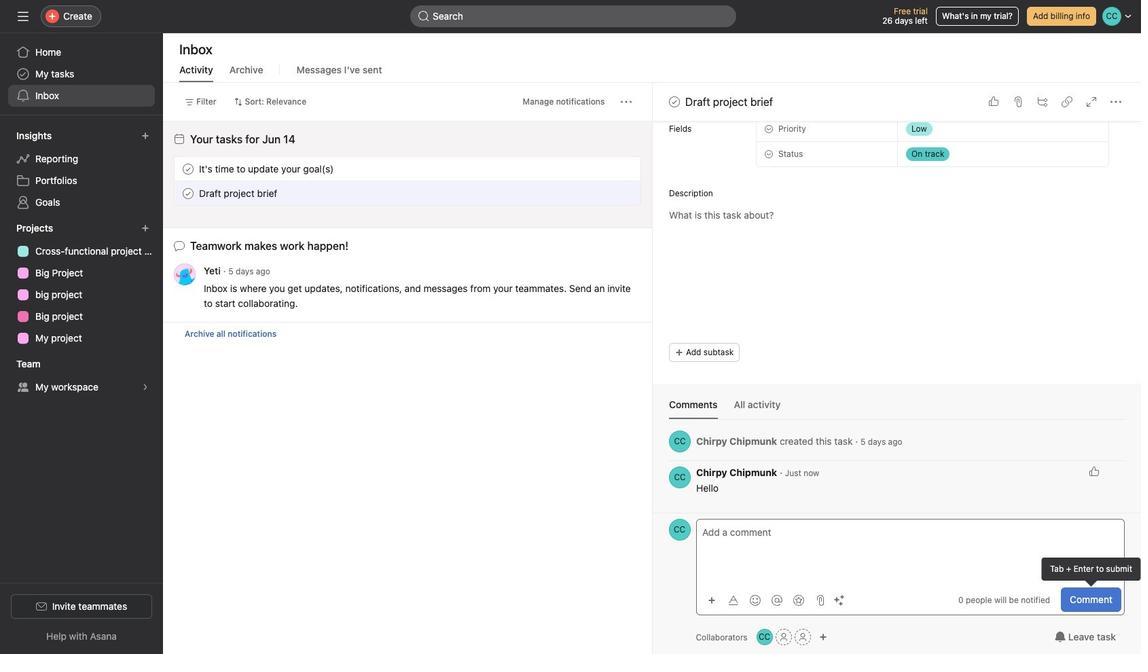 Task type: describe. For each thing, give the bounding box(es) containing it.
new insights image
[[141, 132, 149, 140]]

0 horizontal spatial cc image
[[674, 467, 686, 489]]

tab list inside draft project brief dialog
[[669, 397, 1125, 420]]

1 comment image
[[620, 188, 631, 199]]

mark complete checkbox inside draft project brief dialog
[[666, 94, 683, 110]]

more actions image
[[621, 96, 632, 107]]

sort: relevance image
[[234, 98, 242, 106]]

isinverse image
[[419, 11, 429, 22]]

more actions for this task image
[[1110, 96, 1121, 107]]

emoji image
[[750, 595, 761, 606]]

0 likes. click to like this task comment image
[[1088, 467, 1099, 478]]

2 cc image from the top
[[674, 519, 686, 541]]

hide sidebar image
[[18, 11, 29, 22]]

at mention image
[[772, 595, 782, 606]]

Mark complete checkbox
[[180, 161, 196, 177]]

add subtask image
[[1037, 96, 1048, 107]]

mark complete image for mark complete option
[[180, 161, 196, 177]]

1 cc image from the top
[[674, 431, 686, 453]]

add or remove collaborators image
[[819, 633, 827, 641]]

full screen image
[[1086, 96, 1097, 107]]



Task type: locate. For each thing, give the bounding box(es) containing it.
mark complete image up mark complete icon
[[180, 161, 196, 177]]

0 horizontal spatial mark complete image
[[180, 161, 196, 177]]

list box
[[410, 5, 737, 27]]

see details, my workspace image
[[141, 383, 149, 391]]

1 vertical spatial mark complete checkbox
[[180, 185, 196, 201]]

0 horizontal spatial mark complete checkbox
[[180, 185, 196, 201]]

0 likes. click to like this task image
[[988, 96, 999, 107], [592, 188, 603, 199]]

main content
[[653, 0, 1141, 513]]

cc image
[[674, 467, 686, 489], [759, 629, 771, 645]]

1 vertical spatial cc image
[[759, 629, 771, 645]]

mark complete image right "more actions" icon
[[666, 94, 683, 110]]

mark complete checkbox down mark complete option
[[180, 185, 196, 201]]

0 vertical spatial mark complete image
[[666, 94, 683, 110]]

mark complete image
[[180, 185, 196, 201]]

1 horizontal spatial 0 likes. click to like this task image
[[988, 96, 999, 107]]

mark complete image
[[666, 94, 683, 110], [180, 161, 196, 177]]

mark complete checkbox right "more actions" icon
[[666, 94, 683, 110]]

your tasks for jun 14, task element
[[190, 133, 295, 145]]

toolbar inside draft project brief dialog
[[702, 590, 849, 610]]

mark complete image for mark complete checkbox in draft project brief dialog
[[666, 94, 683, 110]]

toolbar
[[702, 590, 849, 610]]

1 horizontal spatial mark complete checkbox
[[666, 94, 683, 110]]

1 horizontal spatial mark complete image
[[666, 94, 683, 110]]

global element
[[0, 33, 163, 115]]

0 vertical spatial cc image
[[674, 431, 686, 453]]

draft project brief dialog
[[653, 0, 1141, 654]]

tab list
[[669, 397, 1125, 420]]

tooltip
[[1042, 558, 1141, 585]]

Mark complete checkbox
[[666, 94, 683, 110], [180, 185, 196, 201]]

1 vertical spatial cc image
[[674, 519, 686, 541]]

0 likes. click to like this task image inside draft project brief dialog
[[988, 96, 999, 107]]

1 vertical spatial 0 likes. click to like this task image
[[592, 188, 603, 199]]

new project or portfolio image
[[141, 224, 149, 232]]

cc image
[[674, 431, 686, 453], [674, 519, 686, 541]]

1 vertical spatial mark complete image
[[180, 161, 196, 177]]

0 likes. click to like this task image left 1 comment icon
[[592, 188, 603, 199]]

0 vertical spatial cc image
[[674, 467, 686, 489]]

teams element
[[0, 352, 163, 401]]

1 horizontal spatial cc image
[[759, 629, 771, 645]]

0 vertical spatial 0 likes. click to like this task image
[[988, 96, 999, 107]]

0 likes. click to like this task image left attachments: add a file to this task, draft project brief "icon"
[[988, 96, 999, 107]]

appreciations image
[[793, 595, 804, 606]]

copy task link image
[[1061, 96, 1072, 107]]

attachments: add a file to this task, draft project brief image
[[1012, 96, 1023, 107]]

formatting image
[[728, 595, 739, 606]]

0 vertical spatial mark complete checkbox
[[666, 94, 683, 110]]

insights element
[[0, 124, 163, 216]]

0 horizontal spatial 0 likes. click to like this task image
[[592, 188, 603, 199]]

insert an object image
[[708, 596, 716, 604]]

projects element
[[0, 216, 163, 352]]



Task type: vqa. For each thing, say whether or not it's contained in the screenshot.
the topmost By...
no



